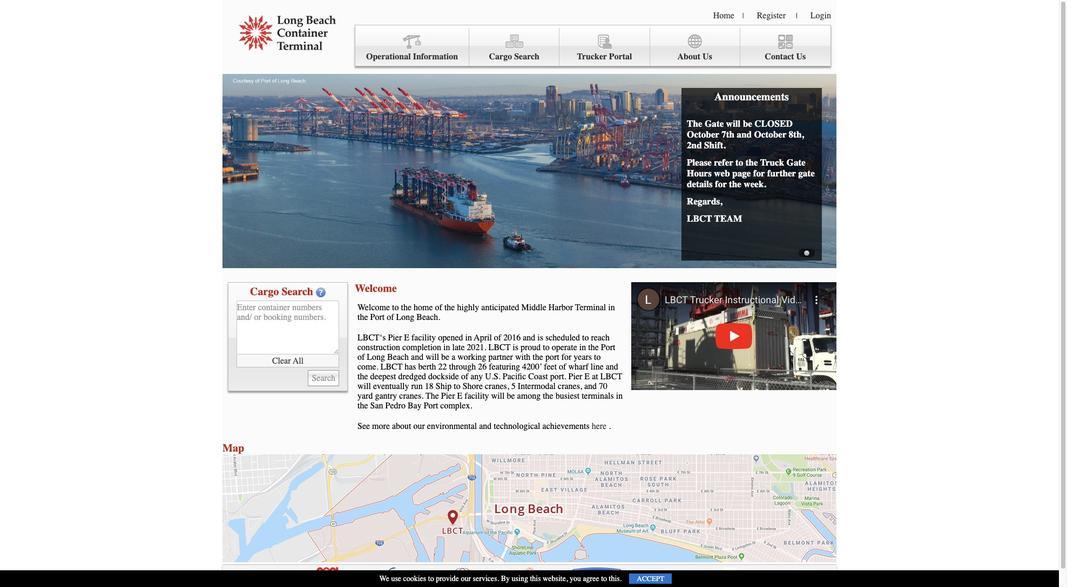 Task type: locate. For each thing, give the bounding box(es) containing it.
lbct down regards,​
[[687, 213, 712, 224]]

closed
[[755, 118, 793, 129]]

to right ship
[[454, 382, 461, 392]]

clear all button
[[237, 355, 339, 368]]

page
[[733, 168, 751, 179]]

gate up shift.
[[705, 118, 724, 129]]

facility
[[412, 333, 436, 343], [465, 392, 489, 401]]

0 vertical spatial welcome
[[355, 283, 397, 295]]

for inside "lbct's pier e facility opened in april of 2016 and is scheduled to reach construction completion in late 2021.  lbct is proud to operate in the port of long beach and will be a working partner with the port for years to come.  lbct has berth 22 through 26 featuring 4200' feet of wharf line and the deepest dredged dockside of any u.s. pacific coast port. pier e at lbct will eventually run 18 ship to shore cranes, 5 intermodal cranes, and 70 yard gantry cranes. the pier e facility will be among the busiest terminals in the san pedro bay port complex."
[[562, 353, 572, 362]]

april
[[474, 333, 492, 343]]

refer
[[714, 157, 734, 168]]

lbct up featuring
[[489, 343, 511, 353]]

1 horizontal spatial october
[[754, 129, 787, 140]]

cargo search
[[489, 52, 540, 62], [250, 286, 313, 298]]

0 vertical spatial cargo
[[489, 52, 512, 62]]

2 october from the left
[[754, 129, 787, 140]]

our right provide in the left bottom of the page
[[461, 575, 471, 584]]

0 horizontal spatial |
[[743, 11, 744, 21]]

0 horizontal spatial facility
[[412, 333, 436, 343]]

1 horizontal spatial cranes,
[[558, 382, 582, 392]]

will down "announcements"
[[726, 118, 741, 129]]

cranes, down wharf
[[558, 382, 582, 392]]

0 vertical spatial cargo search
[[489, 52, 540, 62]]

of
[[435, 303, 442, 313], [387, 313, 394, 323], [494, 333, 501, 343], [358, 353, 365, 362], [559, 362, 566, 372], [461, 372, 469, 382]]

any
[[471, 372, 483, 382]]

1 horizontal spatial the
[[687, 118, 703, 129]]

cargo search inside menu bar
[[489, 52, 540, 62]]

welcome
[[355, 283, 397, 295], [358, 303, 390, 313]]

bay
[[408, 401, 422, 411]]

0 vertical spatial be
[[743, 118, 752, 129]]

None submit
[[308, 371, 339, 387]]

2 | from the left
[[796, 11, 798, 21]]

e left at
[[585, 372, 590, 382]]

details
[[687, 179, 713, 190]]

e left shore
[[457, 392, 463, 401]]

proud
[[521, 343, 541, 353]]

to left home
[[392, 303, 399, 313]]

1 vertical spatial our
[[461, 575, 471, 584]]

and
[[523, 333, 536, 343], [411, 353, 424, 362], [606, 362, 618, 372], [584, 382, 597, 392], [479, 422, 492, 432]]

port.
[[550, 372, 566, 382]]

register link
[[757, 11, 786, 21]]

0 horizontal spatial search
[[282, 286, 313, 298]]

ship
[[436, 382, 452, 392]]

for right page
[[754, 168, 765, 179]]

working
[[458, 353, 487, 362]]

2 vertical spatial port
[[424, 401, 438, 411]]

dredged
[[398, 372, 426, 382]]

the up the 2nd
[[687, 118, 703, 129]]

here link
[[592, 422, 607, 432]]

1 vertical spatial facility
[[465, 392, 489, 401]]

us right contact
[[797, 52, 806, 62]]

cargo
[[489, 52, 512, 62], [250, 286, 279, 298]]

has
[[405, 362, 416, 372]]

contact us link
[[741, 28, 831, 66]]

be left a
[[441, 353, 450, 362]]

pier right port.
[[569, 372, 583, 382]]

0 vertical spatial e
[[404, 333, 409, 343]]

for right port
[[562, 353, 572, 362]]

1 horizontal spatial port
[[424, 401, 438, 411]]

2 us from the left
[[797, 52, 806, 62]]

is
[[538, 333, 543, 343], [513, 343, 519, 353]]

trucker portal
[[577, 52, 632, 62]]

our right about
[[414, 422, 425, 432]]

harbor
[[549, 303, 573, 313]]

login link
[[811, 11, 831, 21]]

for right details
[[715, 179, 727, 190]]

be left among
[[507, 392, 515, 401]]

1 cranes, from the left
[[485, 382, 509, 392]]

0 horizontal spatial our
[[414, 422, 425, 432]]

.
[[609, 422, 611, 432]]

| right home link
[[743, 11, 744, 21]]

1 vertical spatial welcome
[[358, 303, 390, 313]]

0 horizontal spatial for
[[562, 353, 572, 362]]

to right refer
[[736, 157, 744, 168]]

1 horizontal spatial us
[[797, 52, 806, 62]]

the up line on the bottom right
[[588, 343, 599, 353]]

week.
[[744, 179, 766, 190]]

search
[[514, 52, 540, 62], [282, 286, 313, 298]]

in right operate
[[580, 343, 586, 353]]

facility down any
[[465, 392, 489, 401]]

trucker portal link
[[560, 28, 650, 66]]

0 horizontal spatial cranes,
[[485, 382, 509, 392]]

1 horizontal spatial cargo search
[[489, 52, 540, 62]]

long inside welcome to the home of the highly anticipated middle harbor terminal in the port of long beach.
[[396, 313, 415, 323]]

be
[[743, 118, 752, 129], [441, 353, 450, 362], [507, 392, 515, 401]]

is left proud
[[513, 343, 519, 353]]

menu bar
[[355, 25, 831, 66]]

| left login
[[796, 11, 798, 21]]

home
[[713, 11, 735, 21]]

pier up beach
[[388, 333, 402, 343]]

e up beach
[[404, 333, 409, 343]]

to left provide in the left bottom of the page
[[428, 575, 434, 584]]

eventually
[[373, 382, 409, 392]]

achievements
[[543, 422, 590, 432]]

menu bar containing operational information
[[355, 25, 831, 66]]

0 vertical spatial our
[[414, 422, 425, 432]]

us inside 'link'
[[703, 52, 713, 62]]

to inside welcome to the home of the highly anticipated middle harbor terminal in the port of long beach.
[[392, 303, 399, 313]]

1 horizontal spatial search
[[514, 52, 540, 62]]

1 vertical spatial cargo search
[[250, 286, 313, 298]]

1 horizontal spatial is
[[538, 333, 543, 343]]

1 vertical spatial cargo
[[250, 286, 279, 298]]

us right about
[[703, 52, 713, 62]]

welcome for welcome
[[355, 283, 397, 295]]

october up 'please'
[[687, 129, 720, 140]]

welcome inside welcome to the home of the highly anticipated middle harbor terminal in the port of long beach.
[[358, 303, 390, 313]]

2 horizontal spatial e
[[585, 372, 590, 382]]

1 horizontal spatial facility
[[465, 392, 489, 401]]

shift.
[[704, 140, 726, 151]]

0 horizontal spatial long
[[367, 353, 385, 362]]

0 vertical spatial long
[[396, 313, 415, 323]]

long down the lbct's
[[367, 353, 385, 362]]

be left the closed
[[743, 118, 752, 129]]

1 vertical spatial e
[[585, 372, 590, 382]]

0 vertical spatial port
[[370, 313, 385, 323]]

coast
[[529, 372, 548, 382]]

by
[[501, 575, 510, 584]]

port up line on the bottom right
[[601, 343, 616, 353]]

port
[[370, 313, 385, 323], [601, 343, 616, 353], [424, 401, 438, 411]]

october
[[687, 129, 720, 140], [754, 129, 787, 140]]

1 vertical spatial pier
[[569, 372, 583, 382]]

1 vertical spatial the
[[426, 392, 439, 401]]

scheduled
[[546, 333, 580, 343]]

in right terminal
[[608, 303, 615, 313]]

technological
[[494, 422, 541, 432]]

of right home
[[435, 303, 442, 313]]

our
[[414, 422, 425, 432], [461, 575, 471, 584]]

1 vertical spatial be
[[441, 353, 450, 362]]

7th and
[[722, 129, 752, 140]]

to
[[736, 157, 744, 168], [392, 303, 399, 313], [582, 333, 589, 343], [543, 343, 550, 353], [594, 353, 601, 362], [454, 382, 461, 392], [428, 575, 434, 584], [601, 575, 607, 584]]

0 horizontal spatial cargo search
[[250, 286, 313, 298]]

come.
[[358, 362, 379, 372]]

completion
[[403, 343, 441, 353]]

and right the 2016
[[523, 333, 536, 343]]

0 vertical spatial pier
[[388, 333, 402, 343]]

and right beach
[[411, 353, 424, 362]]

0 vertical spatial gate
[[705, 118, 724, 129]]

0 horizontal spatial october
[[687, 129, 720, 140]]

october left 8th,
[[754, 129, 787, 140]]

wharf
[[569, 362, 589, 372]]

will
[[726, 118, 741, 129], [426, 353, 439, 362], [358, 382, 371, 392], [491, 392, 505, 401]]

1 horizontal spatial |
[[796, 11, 798, 21]]

2 horizontal spatial be
[[743, 118, 752, 129]]

1 horizontal spatial gate
[[787, 157, 806, 168]]

announcements
[[715, 91, 789, 103]]

1 october from the left
[[687, 129, 720, 140]]

welcome for welcome to the home of the highly anticipated middle harbor terminal in the port of long beach.
[[358, 303, 390, 313]]

0 horizontal spatial the
[[426, 392, 439, 401]]

long left beach.
[[396, 313, 415, 323]]

for
[[754, 168, 765, 179], [715, 179, 727, 190], [562, 353, 572, 362]]

agree
[[583, 575, 599, 584]]

1 us from the left
[[703, 52, 713, 62]]

2016
[[504, 333, 521, 343]]

port right "bay"
[[424, 401, 438, 411]]

login
[[811, 11, 831, 21]]

0 horizontal spatial us
[[703, 52, 713, 62]]

san
[[370, 401, 383, 411]]

we use cookies to provide our services. by using this website, you agree to this.
[[380, 575, 622, 584]]

0 horizontal spatial port
[[370, 313, 385, 323]]

1 | from the left
[[743, 11, 744, 21]]

cranes, left '5' at the left of the page
[[485, 382, 509, 392]]

use
[[391, 575, 401, 584]]

pier down dockside
[[441, 392, 455, 401]]

the left san
[[358, 401, 368, 411]]

see
[[358, 422, 370, 432]]

70
[[599, 382, 608, 392]]

|
[[743, 11, 744, 21], [796, 11, 798, 21]]

26
[[478, 362, 487, 372]]

please refer to the truck gate hours web page for further gate details for the week.
[[687, 157, 815, 190]]

gate right truck
[[787, 157, 806, 168]]

port up the lbct's
[[370, 313, 385, 323]]

1 horizontal spatial be
[[507, 392, 515, 401]]

clear all
[[272, 356, 304, 366]]

0 horizontal spatial e
[[404, 333, 409, 343]]

is left the scheduled
[[538, 333, 543, 343]]

2 vertical spatial pier
[[441, 392, 455, 401]]

1 horizontal spatial long
[[396, 313, 415, 323]]

the up the lbct's
[[358, 313, 368, 323]]

and left technological
[[479, 422, 492, 432]]

in inside welcome to the home of the highly anticipated middle harbor terminal in the port of long beach.
[[608, 303, 615, 313]]

of up construction
[[387, 313, 394, 323]]

1 horizontal spatial cargo
[[489, 52, 512, 62]]

the
[[687, 118, 703, 129], [426, 392, 439, 401]]

0 horizontal spatial gate
[[705, 118, 724, 129]]

u.s.
[[485, 372, 501, 382]]

we
[[380, 575, 389, 584]]

the gate will be closed october 7th and october 8th, 2nd shift.
[[687, 118, 804, 151]]

featuring
[[489, 362, 520, 372]]

1 vertical spatial gate
[[787, 157, 806, 168]]

lbct left has
[[381, 362, 403, 372]]

2 horizontal spatial port
[[601, 343, 616, 353]]

accept button
[[630, 574, 672, 585]]

0 vertical spatial the
[[687, 118, 703, 129]]

2 vertical spatial be
[[507, 392, 515, 401]]

1 horizontal spatial e
[[457, 392, 463, 401]]

facility down beach.
[[412, 333, 436, 343]]

the right run
[[426, 392, 439, 401]]

0 horizontal spatial be
[[441, 353, 450, 362]]

1 vertical spatial long
[[367, 353, 385, 362]]

0 horizontal spatial pier
[[388, 333, 402, 343]]

anticipated
[[482, 303, 519, 313]]

us
[[703, 52, 713, 62], [797, 52, 806, 62]]

in right 70
[[616, 392, 623, 401]]

1 horizontal spatial pier
[[441, 392, 455, 401]]



Task type: vqa. For each thing, say whether or not it's contained in the screenshot.
CORPORATE MESSAGES
no



Task type: describe. For each thing, give the bounding box(es) containing it.
cargo inside menu bar
[[489, 52, 512, 62]]

yard
[[358, 392, 373, 401]]

lbct team
[[687, 213, 742, 224]]

will left '5' at the left of the page
[[491, 392, 505, 401]]

cargo search link
[[470, 28, 560, 66]]

about us
[[678, 52, 713, 62]]

berth
[[418, 362, 436, 372]]

using
[[512, 575, 528, 584]]

port
[[546, 353, 560, 362]]

gate
[[799, 168, 815, 179]]

truck
[[761, 157, 785, 168]]

and right line on the bottom right
[[606, 362, 618, 372]]

the left home
[[401, 303, 412, 313]]

8th,
[[789, 129, 804, 140]]

lbct's pier e facility opened in april of 2016 and is scheduled to reach construction completion in late 2021.  lbct is proud to operate in the port of long beach and will be a working partner with the port for years to come.  lbct has berth 22 through 26 featuring 4200' feet of wharf line and the deepest dredged dockside of any u.s. pacific coast port. pier e at lbct will eventually run 18 ship to shore cranes, 5 intermodal cranes, and 70 yard gantry cranes. the pier e facility will be among the busiest terminals in the san pedro bay port complex.
[[358, 333, 623, 411]]

lbct right at
[[601, 372, 623, 382]]

portal
[[609, 52, 632, 62]]

more
[[372, 422, 390, 432]]

1 vertical spatial port
[[601, 343, 616, 353]]

with
[[515, 353, 531, 362]]

4200'
[[522, 362, 542, 372]]

to inside please refer to the truck gate hours web page for further gate details for the week.
[[736, 157, 744, 168]]

services.
[[473, 575, 499, 584]]

contact
[[765, 52, 794, 62]]

22
[[438, 362, 447, 372]]

will left a
[[426, 353, 439, 362]]

the left port
[[533, 353, 543, 362]]

the left highly
[[445, 303, 455, 313]]

1 horizontal spatial for
[[715, 179, 727, 190]]

cranes.
[[399, 392, 424, 401]]

the inside the gate will be closed october 7th and october 8th, 2nd shift.
[[687, 118, 703, 129]]

website,
[[543, 575, 568, 584]]

Enter container numbers and/ or booking numbers. text field
[[237, 301, 339, 355]]

see more about our environmental and technological achievements here .
[[358, 422, 611, 432]]

deepest
[[370, 372, 396, 382]]

accept
[[637, 575, 665, 583]]

regards,​
[[687, 196, 723, 207]]

cookies
[[403, 575, 426, 584]]

map
[[223, 442, 244, 455]]

busiest
[[556, 392, 580, 401]]

the left truck
[[746, 157, 758, 168]]

team
[[715, 213, 742, 224]]

1 horizontal spatial our
[[461, 575, 471, 584]]

2021.
[[467, 343, 487, 353]]

0 horizontal spatial cargo
[[250, 286, 279, 298]]

us for about us
[[703, 52, 713, 62]]

line
[[591, 362, 604, 372]]

in right late
[[465, 333, 472, 343]]

in left late
[[444, 343, 450, 353]]

2nd
[[687, 140, 702, 151]]

5
[[512, 382, 516, 392]]

all
[[293, 356, 304, 366]]

beach
[[387, 353, 409, 362]]

1 vertical spatial search
[[282, 286, 313, 298]]

gate inside the gate will be closed october 7th and october 8th, 2nd shift.
[[705, 118, 724, 129]]

register
[[757, 11, 786, 21]]

of left the 2016
[[494, 333, 501, 343]]

this.
[[609, 575, 622, 584]]

pedro
[[385, 401, 406, 411]]

will inside the gate will be closed october 7th and october 8th, 2nd shift.
[[726, 118, 741, 129]]

feet
[[544, 362, 557, 372]]

operational
[[366, 52, 411, 62]]

port inside welcome to the home of the highly anticipated middle harbor terminal in the port of long beach.
[[370, 313, 385, 323]]

intermodal
[[518, 382, 556, 392]]

terminals
[[582, 392, 614, 401]]

us for contact us
[[797, 52, 806, 62]]

terminal
[[575, 303, 606, 313]]

gate inside please refer to the truck gate hours web page for further gate details for the week.
[[787, 157, 806, 168]]

0 vertical spatial search
[[514, 52, 540, 62]]

trucker
[[577, 52, 607, 62]]

18
[[425, 382, 434, 392]]

0 horizontal spatial is
[[513, 343, 519, 353]]

further
[[768, 168, 796, 179]]

of right feet
[[559, 362, 566, 372]]

and left 70
[[584, 382, 597, 392]]

welcome to the home of the highly anticipated middle harbor terminal in the port of long beach.
[[358, 303, 615, 323]]

provide
[[436, 575, 459, 584]]

operational information
[[366, 52, 458, 62]]

home
[[414, 303, 433, 313]]

gantry
[[375, 392, 397, 401]]

dockside
[[428, 372, 459, 382]]

about
[[392, 422, 411, 432]]

environmental
[[427, 422, 477, 432]]

information
[[413, 52, 458, 62]]

to right proud
[[543, 343, 550, 353]]

home link
[[713, 11, 735, 21]]

0 vertical spatial facility
[[412, 333, 436, 343]]

of down the lbct's
[[358, 353, 365, 362]]

about
[[678, 52, 701, 62]]

contact us
[[765, 52, 806, 62]]

long inside "lbct's pier e facility opened in april of 2016 and is scheduled to reach construction completion in late 2021.  lbct is proud to operate in the port of long beach and will be a working partner with the port for years to come.  lbct has berth 22 through 26 featuring 4200' feet of wharf line and the deepest dredged dockside of any u.s. pacific coast port. pier e at lbct will eventually run 18 ship to shore cranes, 5 intermodal cranes, and 70 yard gantry cranes. the pier e facility will be among the busiest terminals in the san pedro bay port complex."
[[367, 353, 385, 362]]

2 horizontal spatial for
[[754, 168, 765, 179]]

operate
[[552, 343, 577, 353]]

opened
[[438, 333, 463, 343]]

will down come.
[[358, 382, 371, 392]]

middle
[[522, 303, 547, 313]]

be inside the gate will be closed october 7th and october 8th, 2nd shift.
[[743, 118, 752, 129]]

2 cranes, from the left
[[558, 382, 582, 392]]

this
[[530, 575, 541, 584]]

2 vertical spatial e
[[457, 392, 463, 401]]

late
[[452, 343, 465, 353]]

lbct's
[[358, 333, 386, 343]]

shore
[[463, 382, 483, 392]]

pacific
[[503, 372, 526, 382]]

the right among
[[543, 392, 554, 401]]

construction
[[358, 343, 400, 353]]

the up yard
[[358, 372, 368, 382]]

2 horizontal spatial pier
[[569, 372, 583, 382]]

of left any
[[461, 372, 469, 382]]

the left "week."
[[729, 179, 742, 190]]

to left reach
[[582, 333, 589, 343]]

to right years
[[594, 353, 601, 362]]

partner
[[489, 353, 513, 362]]

here
[[592, 422, 607, 432]]

the inside "lbct's pier e facility opened in april of 2016 and is scheduled to reach construction completion in late 2021.  lbct is proud to operate in the port of long beach and will be a working partner with the port for years to come.  lbct has berth 22 through 26 featuring 4200' feet of wharf line and the deepest dredged dockside of any u.s. pacific coast port. pier e at lbct will eventually run 18 ship to shore cranes, 5 intermodal cranes, and 70 yard gantry cranes. the pier e facility will be among the busiest terminals in the san pedro bay port complex."
[[426, 392, 439, 401]]

through
[[449, 362, 476, 372]]

to left this.
[[601, 575, 607, 584]]



